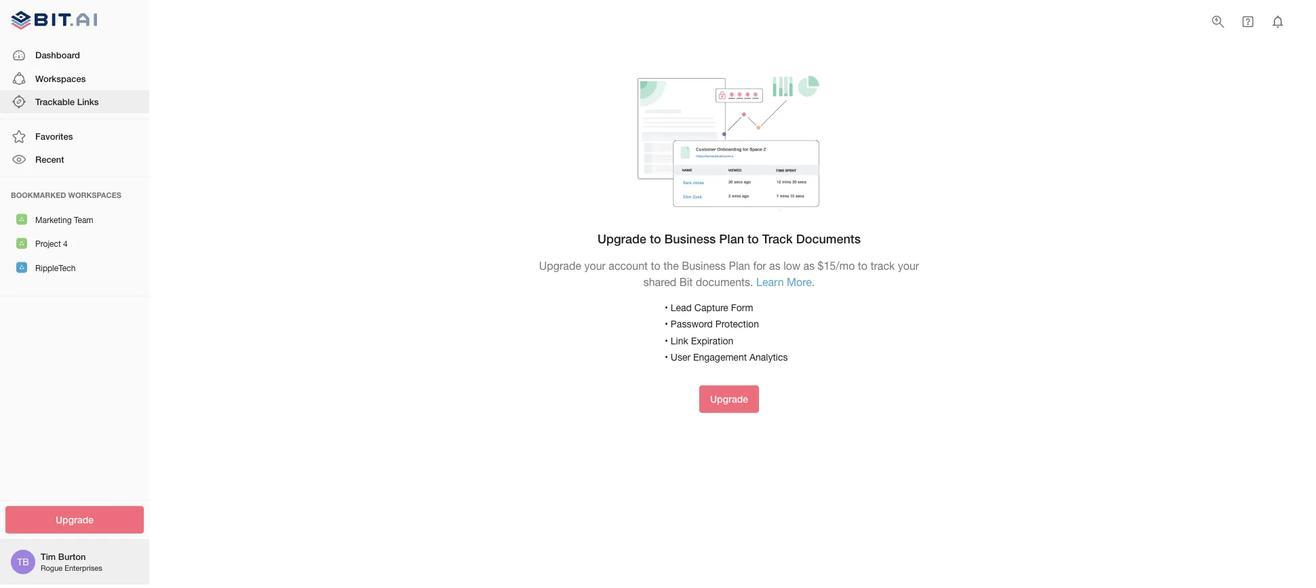 Task type: describe. For each thing, give the bounding box(es) containing it.
tb
[[17, 557, 29, 568]]

trackable links button
[[0, 90, 149, 113]]

$15/mo
[[818, 260, 855, 273]]

form
[[731, 302, 753, 313]]

1 horizontal spatial upgrade button
[[699, 386, 759, 413]]

for
[[753, 260, 766, 273]]

user
[[671, 352, 691, 363]]

1 as from the left
[[769, 260, 781, 273]]

low
[[784, 260, 801, 273]]

learn more. link
[[756, 276, 815, 288]]

4 • from the top
[[665, 352, 668, 363]]

link
[[671, 335, 688, 346]]

3 • from the top
[[665, 335, 668, 346]]

4
[[63, 239, 68, 249]]

dashboard
[[35, 50, 80, 60]]

capture
[[695, 302, 729, 313]]

burton
[[58, 552, 86, 562]]

trackable
[[35, 96, 75, 107]]

workspaces button
[[0, 67, 149, 90]]

upgrade to business plan to track documents
[[598, 232, 861, 246]]

engagement
[[693, 352, 747, 363]]

0 vertical spatial business
[[665, 232, 716, 246]]

favorites
[[35, 131, 73, 142]]

account
[[609, 260, 648, 273]]

documents
[[796, 232, 861, 246]]

upgrade your account to the business plan for as low as $15/mo to track your shared bit documents.
[[539, 260, 919, 288]]

favorites button
[[0, 125, 149, 148]]

1 • from the top
[[665, 302, 668, 313]]

project
[[35, 239, 61, 249]]

expiration
[[691, 335, 734, 346]]

bit
[[680, 276, 693, 288]]

links
[[77, 96, 99, 107]]

recent button
[[0, 148, 149, 171]]

tim
[[41, 552, 56, 562]]



Task type: locate. For each thing, give the bounding box(es) containing it.
track
[[762, 232, 793, 246]]

marketing team
[[35, 215, 93, 225]]

1 vertical spatial upgrade button
[[5, 506, 144, 534]]

plan
[[719, 232, 744, 246], [729, 260, 750, 273]]

business inside "upgrade your account to the business plan for as low as $15/mo to track your shared bit documents."
[[682, 260, 726, 273]]

your right track
[[898, 260, 919, 273]]

business
[[665, 232, 716, 246], [682, 260, 726, 273]]

1 horizontal spatial your
[[898, 260, 919, 273]]

your left account
[[584, 260, 606, 273]]

workspaces
[[68, 191, 121, 199]]

shared
[[644, 276, 677, 288]]

as right for at the top right of the page
[[769, 260, 781, 273]]

2 as from the left
[[804, 260, 815, 273]]

0 horizontal spatial upgrade button
[[5, 506, 144, 534]]

tim burton rogue enterprises
[[41, 552, 102, 573]]

dashboard button
[[0, 44, 149, 67]]

0 vertical spatial upgrade button
[[699, 386, 759, 413]]

0 horizontal spatial your
[[584, 260, 606, 273]]

rippletech
[[35, 263, 76, 273]]

plan inside "upgrade your account to the business plan for as low as $15/mo to track your shared bit documents."
[[729, 260, 750, 273]]

• left the "password"
[[665, 319, 668, 330]]

business up the
[[665, 232, 716, 246]]

business up "bit" at the right of the page
[[682, 260, 726, 273]]

learn
[[756, 276, 784, 288]]

0 vertical spatial plan
[[719, 232, 744, 246]]

trackable links
[[35, 96, 99, 107]]

your
[[584, 260, 606, 273], [898, 260, 919, 273]]

•
[[665, 302, 668, 313], [665, 319, 668, 330], [665, 335, 668, 346], [665, 352, 668, 363]]

to
[[650, 232, 661, 246], [748, 232, 759, 246], [651, 260, 661, 273], [858, 260, 868, 273]]

upgrade button up burton
[[5, 506, 144, 534]]

workspaces
[[35, 73, 86, 84]]

upgrade inside "upgrade your account to the business plan for as low as $15/mo to track your shared bit documents."
[[539, 260, 581, 273]]

documents.
[[696, 276, 753, 288]]

upgrade button down engagement
[[699, 386, 759, 413]]

rippletech button
[[0, 256, 149, 280]]

2 your from the left
[[898, 260, 919, 273]]

track
[[871, 260, 895, 273]]

analytics
[[750, 352, 788, 363]]

more.
[[787, 276, 815, 288]]

1 horizontal spatial as
[[804, 260, 815, 273]]

the
[[664, 260, 679, 273]]

1 vertical spatial business
[[682, 260, 726, 273]]

bookmarked workspaces
[[11, 191, 121, 199]]

1 vertical spatial plan
[[729, 260, 750, 273]]

marketing
[[35, 215, 72, 225]]

project 4
[[35, 239, 68, 249]]

project 4 button
[[0, 231, 149, 256]]

upgrade button
[[699, 386, 759, 413], [5, 506, 144, 534]]

as
[[769, 260, 781, 273], [804, 260, 815, 273]]

upgrade
[[598, 232, 646, 246], [539, 260, 581, 273], [710, 394, 748, 405], [56, 515, 94, 526]]

password
[[671, 319, 713, 330]]

marketing team button
[[0, 207, 149, 231]]

• left lead
[[665, 302, 668, 313]]

plan up "upgrade your account to the business plan for as low as $15/mo to track your shared bit documents."
[[719, 232, 744, 246]]

learn more.
[[756, 276, 815, 288]]

• left link
[[665, 335, 668, 346]]

recent
[[35, 154, 64, 165]]

lead
[[671, 302, 692, 313]]

team
[[74, 215, 93, 225]]

plan left for at the top right of the page
[[729, 260, 750, 273]]

protection
[[715, 319, 759, 330]]

• lead capture form • password protection • link expiration • user engagement analytics
[[665, 302, 788, 363]]

1 your from the left
[[584, 260, 606, 273]]

bookmarked
[[11, 191, 66, 199]]

as right low on the top of the page
[[804, 260, 815, 273]]

enterprises
[[65, 564, 102, 573]]

• left user
[[665, 352, 668, 363]]

rogue
[[41, 564, 63, 573]]

0 horizontal spatial as
[[769, 260, 781, 273]]

2 • from the top
[[665, 319, 668, 330]]



Task type: vqa. For each thing, say whether or not it's contained in the screenshot.
Business
yes



